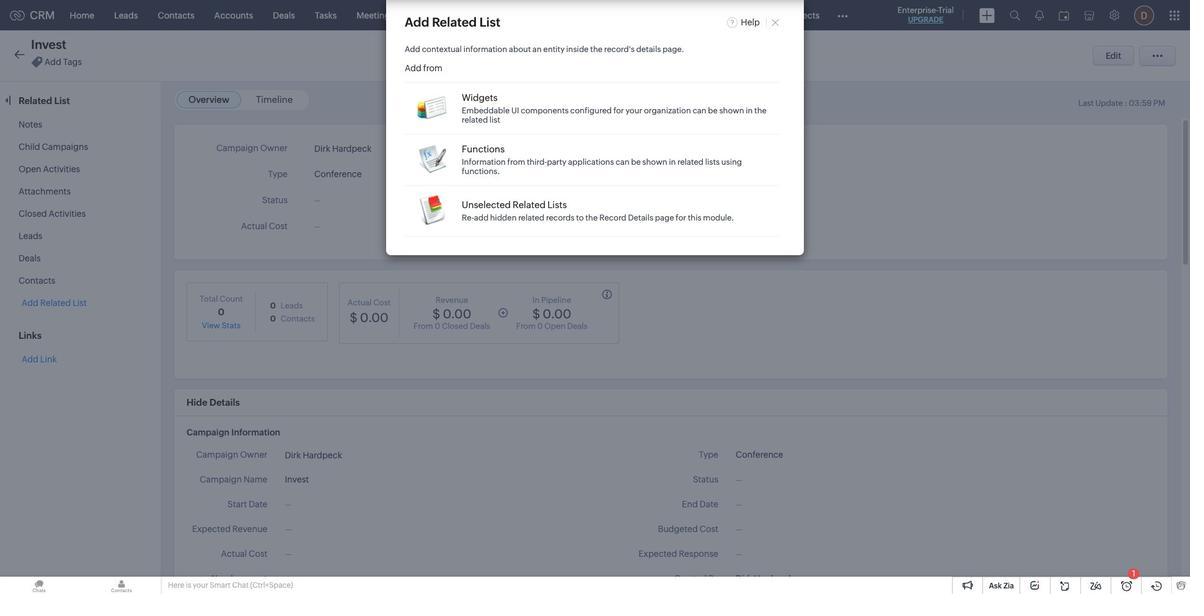Task type: locate. For each thing, give the bounding box(es) containing it.
logo image
[[10, 10, 25, 20]]

calendar image
[[1059, 10, 1070, 20]]

search image
[[1010, 10, 1021, 20]]



Task type: describe. For each thing, give the bounding box(es) containing it.
signals element
[[1028, 0, 1052, 30]]

contacts image
[[82, 577, 161, 595]]

search element
[[1003, 0, 1028, 30]]

create menu image
[[980, 8, 995, 23]]

chats image
[[0, 577, 78, 595]]

create menu element
[[972, 0, 1003, 30]]

signals image
[[1036, 10, 1044, 20]]



Task type: vqa. For each thing, say whether or not it's contained in the screenshot.
Contacts image in the left of the page
yes



